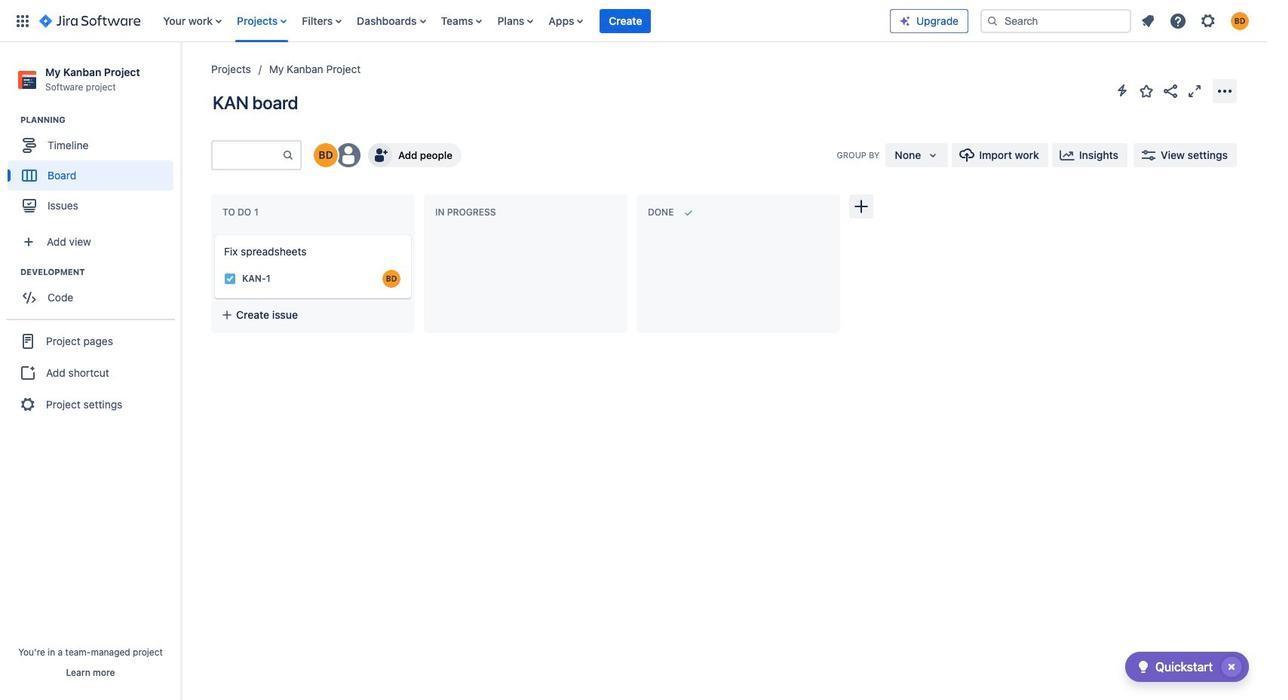 Task type: describe. For each thing, give the bounding box(es) containing it.
create column image
[[852, 198, 870, 216]]

help image
[[1169, 12, 1187, 30]]

create issue image
[[204, 225, 222, 243]]

dismiss quickstart image
[[1220, 655, 1244, 680]]

appswitcher icon image
[[14, 12, 32, 30]]

group for development image
[[8, 266, 180, 318]]

notifications image
[[1139, 12, 1157, 30]]

more image
[[1216, 82, 1234, 100]]

your profile and settings image
[[1231, 12, 1249, 30]]

sidebar element
[[0, 42, 181, 701]]

view settings image
[[1140, 146, 1158, 164]]

enter full screen image
[[1186, 82, 1204, 100]]

0 horizontal spatial list
[[156, 0, 890, 42]]

search image
[[986, 15, 999, 27]]

Search field
[[980, 9, 1131, 33]]



Task type: locate. For each thing, give the bounding box(es) containing it.
planning image
[[2, 111, 20, 129]]

settings image
[[1199, 12, 1217, 30]]

group for planning icon
[[8, 114, 180, 226]]

group
[[8, 114, 180, 226], [8, 266, 180, 318], [6, 319, 175, 426]]

star kan board image
[[1137, 82, 1155, 100]]

sidebar navigation image
[[164, 60, 198, 91]]

2 vertical spatial group
[[6, 319, 175, 426]]

heading for planning icon
[[20, 114, 180, 126]]

jira software image
[[39, 12, 140, 30], [39, 12, 140, 30]]

0 vertical spatial heading
[[20, 114, 180, 126]]

list
[[156, 0, 890, 42], [1134, 7, 1258, 34]]

heading for development image
[[20, 266, 180, 278]]

heading
[[20, 114, 180, 126], [20, 266, 180, 278]]

1 heading from the top
[[20, 114, 180, 126]]

to do element
[[222, 207, 262, 218]]

None search field
[[980, 9, 1131, 33]]

1 horizontal spatial list
[[1134, 7, 1258, 34]]

2 heading from the top
[[20, 266, 180, 278]]

add people image
[[371, 146, 389, 164]]

development image
[[2, 263, 20, 281]]

task image
[[224, 273, 236, 285]]

primary element
[[9, 0, 890, 42]]

1 vertical spatial group
[[8, 266, 180, 318]]

automations menu button icon image
[[1113, 81, 1131, 100]]

1 vertical spatial heading
[[20, 266, 180, 278]]

0 vertical spatial group
[[8, 114, 180, 226]]

check image
[[1134, 658, 1152, 677]]

banner
[[0, 0, 1267, 42]]

list item
[[600, 0, 651, 42]]

Search this board text field
[[213, 142, 282, 169]]

import image
[[958, 146, 976, 164]]



Task type: vqa. For each thing, say whether or not it's contained in the screenshot.
More options for attachments image
no



